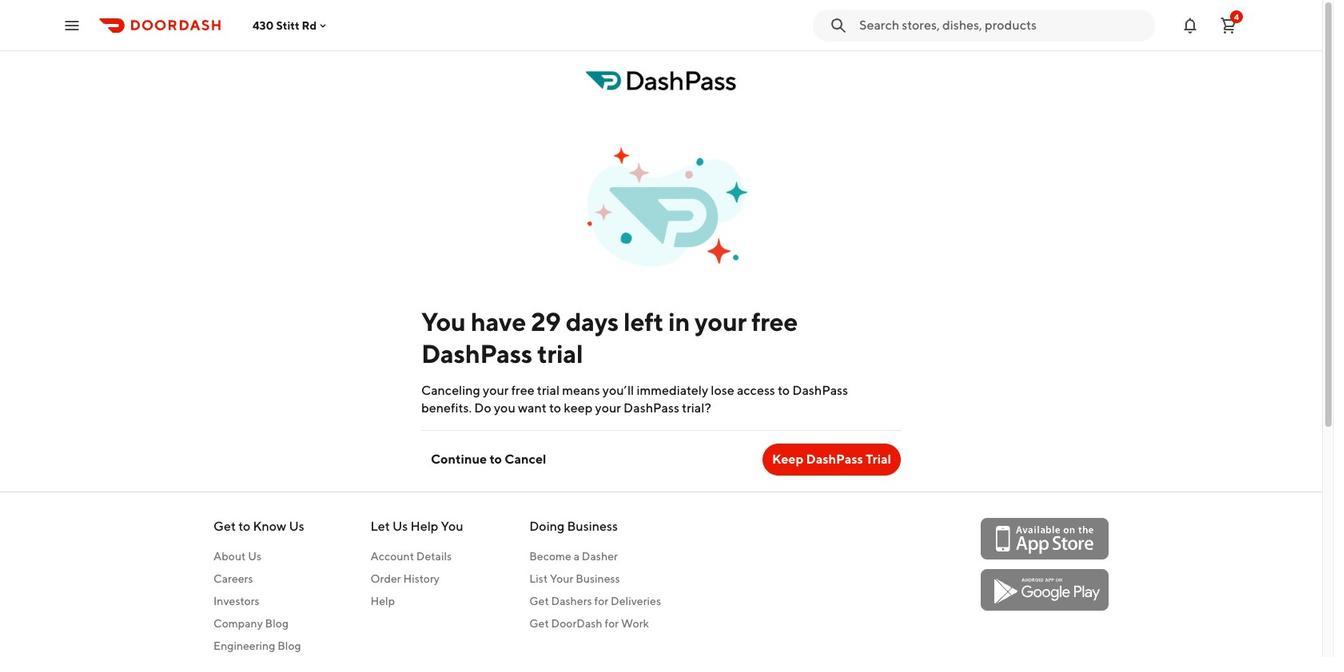 Task type: vqa. For each thing, say whether or not it's contained in the screenshot.
rightmost Us
yes



Task type: locate. For each thing, give the bounding box(es) containing it.
engineering blog
[[213, 640, 301, 652]]

for for doordash
[[605, 617, 619, 630]]

trial inside you have 29 days left in your free dashpass trial
[[537, 338, 583, 369]]

details
[[416, 550, 452, 563]]

help
[[410, 519, 438, 534], [370, 595, 395, 608]]

trial up want
[[537, 383, 560, 398]]

430
[[253, 19, 274, 32]]

4 button
[[1213, 9, 1245, 41]]

want
[[518, 401, 547, 416]]

investors link
[[213, 593, 304, 609]]

us right let
[[392, 519, 408, 534]]

get left doordash
[[529, 617, 549, 630]]

to
[[778, 383, 790, 398], [549, 401, 561, 416], [490, 452, 502, 467], [238, 519, 250, 534]]

dashpass inside button
[[806, 452, 863, 467]]

dashers
[[551, 595, 592, 608]]

rd
[[302, 19, 317, 32]]

about
[[213, 550, 246, 563]]

2 horizontal spatial your
[[695, 306, 747, 337]]

0 vertical spatial get
[[213, 519, 236, 534]]

for inside get dashers for deliveries link
[[594, 595, 609, 608]]

29
[[531, 306, 561, 337]]

history
[[403, 572, 440, 585]]

to left know
[[238, 519, 250, 534]]

free up access
[[751, 306, 798, 337]]

open menu image
[[62, 16, 82, 35]]

2 vertical spatial your
[[595, 401, 621, 416]]

dashpass left trial at the bottom of page
[[806, 452, 863, 467]]

company blog link
[[213, 616, 304, 632]]

for for dashers
[[594, 595, 609, 608]]

0 horizontal spatial your
[[483, 383, 509, 398]]

get for get dashers for deliveries
[[529, 595, 549, 608]]

doing
[[529, 519, 565, 534]]

account details link
[[370, 548, 463, 564]]

0 vertical spatial your
[[695, 306, 747, 337]]

0 vertical spatial blog
[[265, 617, 289, 630]]

about us
[[213, 550, 261, 563]]

your
[[550, 572, 573, 585]]

0 vertical spatial you
[[421, 306, 466, 337]]

for left work
[[605, 617, 619, 630]]

notification bell image
[[1181, 16, 1200, 35]]

your
[[695, 306, 747, 337], [483, 383, 509, 398], [595, 401, 621, 416]]

help down order
[[370, 595, 395, 608]]

days
[[566, 306, 619, 337]]

for inside get doordash for work link
[[605, 617, 619, 630]]

get up about
[[213, 519, 236, 534]]

0 vertical spatial free
[[751, 306, 798, 337]]

become a dasher
[[529, 550, 618, 563]]

continue to cancel button
[[421, 444, 556, 476]]

company blog
[[213, 617, 289, 630]]

us right know
[[289, 519, 304, 534]]

0 horizontal spatial free
[[511, 383, 535, 398]]

help up account details link
[[410, 519, 438, 534]]

to inside button
[[490, 452, 502, 467]]

access
[[737, 383, 775, 398]]

dashpass down have on the left
[[421, 338, 532, 369]]

get
[[213, 519, 236, 534], [529, 595, 549, 608], [529, 617, 549, 630]]

for
[[594, 595, 609, 608], [605, 617, 619, 630]]

us
[[289, 519, 304, 534], [392, 519, 408, 534], [248, 550, 261, 563]]

for up get doordash for work link
[[594, 595, 609, 608]]

free up want
[[511, 383, 535, 398]]

business up become a dasher link
[[567, 519, 618, 534]]

engineering blog link
[[213, 638, 304, 654]]

canceling
[[421, 383, 480, 398]]

keep
[[772, 452, 804, 467]]

keep dashpass trial button
[[763, 444, 901, 476]]

1 horizontal spatial free
[[751, 306, 798, 337]]

order
[[370, 572, 401, 585]]

to left 'cancel'
[[490, 452, 502, 467]]

1 vertical spatial blog
[[278, 640, 301, 652]]

1 horizontal spatial your
[[595, 401, 621, 416]]

0 horizontal spatial us
[[248, 550, 261, 563]]

business
[[567, 519, 618, 534], [576, 572, 620, 585]]

blog for engineering blog
[[278, 640, 301, 652]]

dashpass inside you have 29 days left in your free dashpass trial
[[421, 338, 532, 369]]

business down dasher
[[576, 572, 620, 585]]

0 vertical spatial trial
[[537, 338, 583, 369]]

4
[[1234, 12, 1239, 21]]

1 horizontal spatial help
[[410, 519, 438, 534]]

1 vertical spatial you
[[441, 519, 463, 534]]

continue
[[431, 452, 487, 467]]

you
[[421, 306, 466, 337], [441, 519, 463, 534]]

dashpass
[[421, 338, 532, 369], [792, 383, 848, 398], [624, 401, 679, 416], [806, 452, 863, 467]]

1 vertical spatial get
[[529, 595, 549, 608]]

your up the you
[[483, 383, 509, 398]]

1 vertical spatial trial
[[537, 383, 560, 398]]

0 horizontal spatial help
[[370, 595, 395, 608]]

trial
[[537, 338, 583, 369], [537, 383, 560, 398]]

dashpass down immediately
[[624, 401, 679, 416]]

trial down 29
[[537, 338, 583, 369]]

0 vertical spatial for
[[594, 595, 609, 608]]

cancel
[[505, 452, 546, 467]]

blog
[[265, 617, 289, 630], [278, 640, 301, 652]]

deliveries
[[611, 595, 661, 608]]

us up careers link
[[248, 550, 261, 563]]

blog down company blog link
[[278, 640, 301, 652]]

your down 'you'll'
[[595, 401, 621, 416]]

list your business
[[529, 572, 620, 585]]

get down the list
[[529, 595, 549, 608]]

free inside you have 29 days left in your free dashpass trial
[[751, 306, 798, 337]]

in
[[668, 306, 690, 337]]

you up details
[[441, 519, 463, 534]]

you left have on the left
[[421, 306, 466, 337]]

1 vertical spatial free
[[511, 383, 535, 398]]

2 horizontal spatial us
[[392, 519, 408, 534]]

get for get doordash for work
[[529, 617, 549, 630]]

blog up 'engineering blog' link
[[265, 617, 289, 630]]

get for get to know us
[[213, 519, 236, 534]]

get doordash for work
[[529, 617, 649, 630]]

1 vertical spatial for
[[605, 617, 619, 630]]

means
[[562, 383, 600, 398]]

your right in
[[695, 306, 747, 337]]

0 vertical spatial business
[[567, 519, 618, 534]]

free
[[751, 306, 798, 337], [511, 383, 535, 398]]

2 vertical spatial get
[[529, 617, 549, 630]]

0 vertical spatial help
[[410, 519, 438, 534]]

do
[[474, 401, 491, 416]]



Task type: describe. For each thing, give the bounding box(es) containing it.
benefits.
[[421, 401, 472, 416]]

1 vertical spatial your
[[483, 383, 509, 398]]

careers
[[213, 572, 253, 585]]

left
[[624, 306, 663, 337]]

Store search: begin typing to search for stores available on DoorDash text field
[[859, 16, 1146, 34]]

immediately
[[637, 383, 708, 398]]

know
[[253, 519, 286, 534]]

about us link
[[213, 548, 304, 564]]

1 items, open order cart image
[[1219, 16, 1238, 35]]

list your business link
[[529, 571, 661, 587]]

1 vertical spatial business
[[576, 572, 620, 585]]

you'll
[[603, 383, 634, 398]]

careers link
[[213, 571, 304, 587]]

get doordash for work link
[[529, 616, 661, 632]]

doing business
[[529, 519, 618, 534]]

doordash
[[551, 617, 602, 630]]

to right access
[[778, 383, 790, 398]]

account details
[[370, 550, 452, 563]]

get dashers for deliveries
[[529, 595, 661, 608]]

to right want
[[549, 401, 561, 416]]

430 stitt rd
[[253, 19, 317, 32]]

help link
[[370, 593, 463, 609]]

a
[[574, 550, 580, 563]]

dasher
[[582, 550, 618, 563]]

engineering
[[213, 640, 275, 652]]

lose
[[711, 383, 734, 398]]

1 vertical spatial help
[[370, 595, 395, 608]]

blog for company blog
[[265, 617, 289, 630]]

account
[[370, 550, 414, 563]]

order history
[[370, 572, 440, 585]]

you have 29 days left in your free dashpass trial
[[421, 306, 798, 369]]

investors
[[213, 595, 260, 608]]

dashpass right access
[[792, 383, 848, 398]]

trial?
[[682, 401, 711, 416]]

list
[[529, 572, 548, 585]]

become a dasher link
[[529, 548, 661, 564]]

order history link
[[370, 571, 463, 587]]

trial
[[866, 452, 891, 467]]

let us help you
[[370, 519, 463, 534]]

work
[[621, 617, 649, 630]]

us for about us
[[248, 550, 261, 563]]

keep dashpass trial
[[772, 452, 891, 467]]

let
[[370, 519, 390, 534]]

get dashers for deliveries link
[[529, 593, 661, 609]]

company
[[213, 617, 263, 630]]

1 horizontal spatial us
[[289, 519, 304, 534]]

get to know us
[[213, 519, 304, 534]]

you
[[494, 401, 515, 416]]

free inside canceling your free trial means you'll immediately lose access to dashpass benefits. do you want to keep your dashpass trial?
[[511, 383, 535, 398]]

become
[[529, 550, 572, 563]]

canceling your free trial means you'll immediately lose access to dashpass benefits. do you want to keep your dashpass trial?
[[421, 383, 848, 416]]

continue to cancel
[[431, 452, 546, 467]]

stitt
[[276, 19, 300, 32]]

us for let us help you
[[392, 519, 408, 534]]

keep
[[564, 401, 593, 416]]

have
[[471, 306, 526, 337]]

your inside you have 29 days left in your free dashpass trial
[[695, 306, 747, 337]]

430 stitt rd button
[[253, 19, 329, 32]]

trial inside canceling your free trial means you'll immediately lose access to dashpass benefits. do you want to keep your dashpass trial?
[[537, 383, 560, 398]]

you inside you have 29 days left in your free dashpass trial
[[421, 306, 466, 337]]



